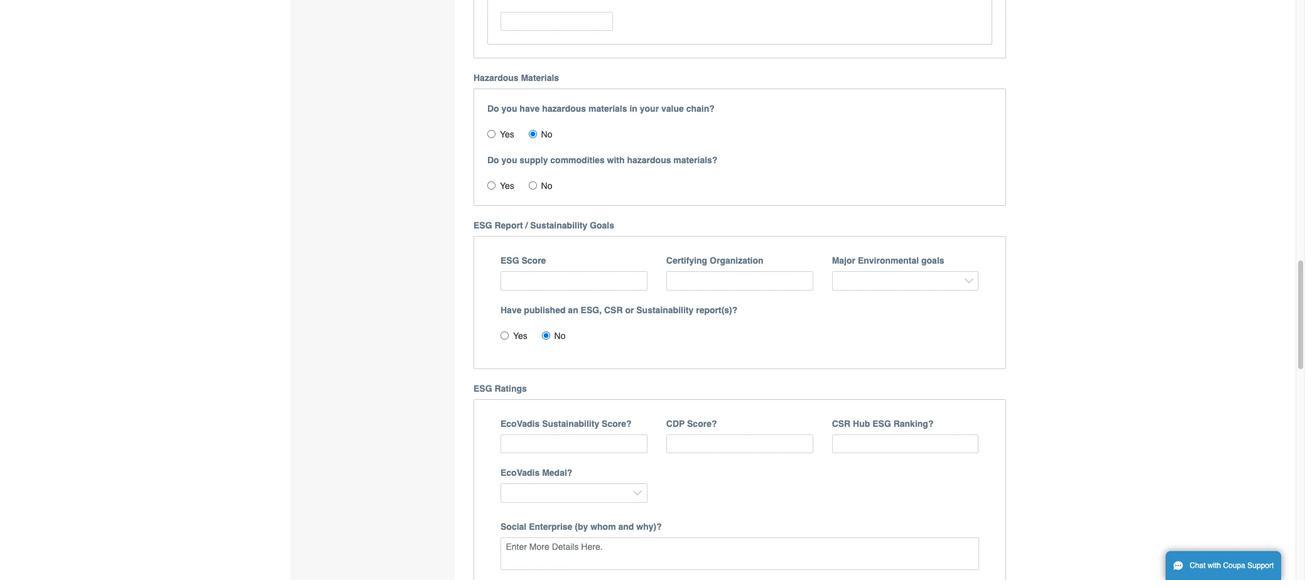 Task type: describe. For each thing, give the bounding box(es) containing it.
certifying
[[666, 256, 707, 266]]

certifying organization
[[666, 256, 764, 266]]

chat
[[1190, 562, 1206, 570]]

published
[[524, 305, 566, 315]]

with inside chat with coupa support button
[[1208, 562, 1221, 570]]

goals
[[590, 221, 614, 231]]

ecovadis sustainability score?
[[501, 419, 632, 429]]

enterprise
[[529, 522, 573, 532]]

do for do you supply commodities with hazardous materials?
[[487, 155, 499, 165]]

ecovadis for ecovadis medal?
[[501, 468, 540, 478]]

CDP Score? text field
[[666, 435, 813, 454]]

0 horizontal spatial with
[[607, 155, 625, 165]]

1 horizontal spatial csr
[[832, 419, 851, 429]]

chat with coupa support button
[[1166, 552, 1282, 580]]

do you supply commodities with hazardous materials?
[[487, 155, 718, 165]]

esg right hub
[[873, 419, 891, 429]]

in
[[630, 104, 638, 114]]

csr hub esg ranking?
[[832, 419, 934, 429]]

social
[[501, 522, 527, 532]]

esg report / sustainability goals
[[474, 221, 614, 231]]

Social Enterprise (by whom and why)? text field
[[501, 538, 979, 570]]

esg score
[[501, 256, 546, 266]]

1 score? from the left
[[602, 419, 632, 429]]

yes for do you have hazardous materials in your value chain?
[[500, 130, 514, 140]]

coupa
[[1223, 562, 1246, 570]]

1 vertical spatial sustainability
[[637, 305, 694, 315]]

ESG Score text field
[[501, 272, 648, 291]]

you for have
[[502, 104, 517, 114]]

do for do you have hazardous materials in your value chain?
[[487, 104, 499, 114]]

2 vertical spatial sustainability
[[542, 419, 599, 429]]

yes for have published an esg, csr or sustainability report(s)?
[[513, 331, 528, 341]]

EcoVadis Sustainability Score? text field
[[501, 435, 648, 454]]

hazardous
[[474, 73, 519, 83]]

major
[[832, 256, 856, 266]]

cdp score?
[[666, 419, 717, 429]]

esg for esg score
[[501, 256, 519, 266]]

commodities
[[550, 155, 605, 165]]

0 horizontal spatial hazardous
[[542, 104, 586, 114]]

esg for esg report / sustainability goals
[[474, 221, 492, 231]]

no for have
[[541, 130, 552, 140]]

ratings
[[495, 384, 527, 394]]

you for supply
[[502, 155, 517, 165]]

whom
[[591, 522, 616, 532]]

support
[[1248, 562, 1274, 570]]

environmental
[[858, 256, 919, 266]]

major environmental goals
[[832, 256, 945, 266]]

no for supply
[[541, 181, 552, 191]]

2 score? from the left
[[687, 419, 717, 429]]

chain?
[[686, 104, 715, 114]]

and
[[618, 522, 634, 532]]

have published an esg, csr or sustainability report(s)?
[[501, 305, 738, 315]]



Task type: vqa. For each thing, say whether or not it's contained in the screenshot.
Major Environmental goals
yes



Task type: locate. For each thing, give the bounding box(es) containing it.
ecovadis
[[501, 419, 540, 429], [501, 468, 540, 478]]

2 ecovadis from the top
[[501, 468, 540, 478]]

2 vertical spatial no
[[554, 331, 566, 341]]

your
[[640, 104, 659, 114]]

CSR Hub ESG Ranking? text field
[[832, 435, 979, 454]]

no up supply
[[541, 130, 552, 140]]

score? up ecovadis sustainability score? text box
[[602, 419, 632, 429]]

ecovadis down ratings
[[501, 419, 540, 429]]

value
[[661, 104, 684, 114]]

you left supply
[[502, 155, 517, 165]]

sustainability
[[530, 221, 588, 231], [637, 305, 694, 315], [542, 419, 599, 429]]

report
[[495, 221, 523, 231]]

1 horizontal spatial hazardous
[[627, 155, 671, 165]]

materials?
[[674, 155, 718, 165]]

0 vertical spatial csr
[[604, 305, 623, 315]]

csr left hub
[[832, 419, 851, 429]]

you
[[502, 104, 517, 114], [502, 155, 517, 165]]

ecovadis left medal?
[[501, 468, 540, 478]]

1 you from the top
[[502, 104, 517, 114]]

yes for do you supply commodities with hazardous materials?
[[500, 181, 514, 191]]

0 vertical spatial with
[[607, 155, 625, 165]]

1 vertical spatial yes
[[500, 181, 514, 191]]

have
[[520, 104, 540, 114]]

1 horizontal spatial with
[[1208, 562, 1221, 570]]

Certifying Organization text field
[[666, 272, 813, 291]]

an
[[568, 305, 578, 315]]

have
[[501, 305, 522, 315]]

csr
[[604, 305, 623, 315], [832, 419, 851, 429]]

esg,
[[581, 305, 602, 315]]

do down hazardous
[[487, 104, 499, 114]]

medal?
[[542, 468, 573, 478]]

yes down have
[[513, 331, 528, 341]]

with
[[607, 155, 625, 165], [1208, 562, 1221, 570]]

0 horizontal spatial score?
[[602, 419, 632, 429]]

no
[[541, 130, 552, 140], [541, 181, 552, 191], [554, 331, 566, 341]]

no down published
[[554, 331, 566, 341]]

report(s)?
[[696, 305, 738, 315]]

(by
[[575, 522, 588, 532]]

no down supply
[[541, 181, 552, 191]]

ranking?
[[894, 419, 934, 429]]

esg left report at the top
[[474, 221, 492, 231]]

you left have
[[502, 104, 517, 114]]

None radio
[[529, 130, 537, 138], [529, 182, 537, 190], [501, 332, 509, 340], [542, 332, 550, 340], [529, 130, 537, 138], [529, 182, 537, 190], [501, 332, 509, 340], [542, 332, 550, 340]]

hub
[[853, 419, 870, 429]]

1 vertical spatial hazardous
[[627, 155, 671, 165]]

0 vertical spatial no
[[541, 130, 552, 140]]

with right chat
[[1208, 562, 1221, 570]]

esg for esg ratings
[[474, 384, 492, 394]]

no for an
[[554, 331, 566, 341]]

0 vertical spatial yes
[[500, 130, 514, 140]]

cdp
[[666, 419, 685, 429]]

hazardous left materials?
[[627, 155, 671, 165]]

None radio
[[487, 130, 496, 138], [487, 182, 496, 190], [487, 130, 496, 138], [487, 182, 496, 190]]

sustainability up ecovadis sustainability score? text box
[[542, 419, 599, 429]]

1 vertical spatial ecovadis
[[501, 468, 540, 478]]

score? right the cdp
[[687, 419, 717, 429]]

2 vertical spatial yes
[[513, 331, 528, 341]]

ecovadis medal?
[[501, 468, 573, 478]]

0 vertical spatial you
[[502, 104, 517, 114]]

2 you from the top
[[502, 155, 517, 165]]

/
[[525, 221, 528, 231]]

1 do from the top
[[487, 104, 499, 114]]

esg left ratings
[[474, 384, 492, 394]]

esg
[[474, 221, 492, 231], [501, 256, 519, 266], [474, 384, 492, 394], [873, 419, 891, 429]]

1 horizontal spatial score?
[[687, 419, 717, 429]]

csr left or
[[604, 305, 623, 315]]

0 vertical spatial sustainability
[[530, 221, 588, 231]]

1 vertical spatial you
[[502, 155, 517, 165]]

social enterprise (by whom and why)?
[[501, 522, 662, 532]]

hazardous right have
[[542, 104, 586, 114]]

do
[[487, 104, 499, 114], [487, 155, 499, 165]]

1 vertical spatial with
[[1208, 562, 1221, 570]]

None field
[[501, 12, 613, 31]]

sustainability right or
[[637, 305, 694, 315]]

hazardous
[[542, 104, 586, 114], [627, 155, 671, 165]]

0 vertical spatial do
[[487, 104, 499, 114]]

esg left score
[[501, 256, 519, 266]]

1 vertical spatial csr
[[832, 419, 851, 429]]

2 do from the top
[[487, 155, 499, 165]]

1 ecovadis from the top
[[501, 419, 540, 429]]

chat with coupa support
[[1190, 562, 1274, 570]]

materials
[[521, 73, 559, 83]]

1 vertical spatial no
[[541, 181, 552, 191]]

sustainability right '/'
[[530, 221, 588, 231]]

organization
[[710, 256, 764, 266]]

materials
[[589, 104, 627, 114]]

yes down hazardous materials
[[500, 130, 514, 140]]

with right commodities at the top left of the page
[[607, 155, 625, 165]]

hazardous materials
[[474, 73, 559, 83]]

0 vertical spatial ecovadis
[[501, 419, 540, 429]]

ecovadis for ecovadis sustainability score?
[[501, 419, 540, 429]]

yes
[[500, 130, 514, 140], [500, 181, 514, 191], [513, 331, 528, 341]]

supply
[[520, 155, 548, 165]]

0 vertical spatial hazardous
[[542, 104, 586, 114]]

or
[[625, 305, 634, 315]]

yes up report at the top
[[500, 181, 514, 191]]

esg ratings
[[474, 384, 527, 394]]

1 vertical spatial do
[[487, 155, 499, 165]]

score
[[522, 256, 546, 266]]

do left supply
[[487, 155, 499, 165]]

do you have hazardous materials in your value chain?
[[487, 104, 715, 114]]

why)?
[[637, 522, 662, 532]]

goals
[[922, 256, 945, 266]]

0 horizontal spatial csr
[[604, 305, 623, 315]]

score?
[[602, 419, 632, 429], [687, 419, 717, 429]]



